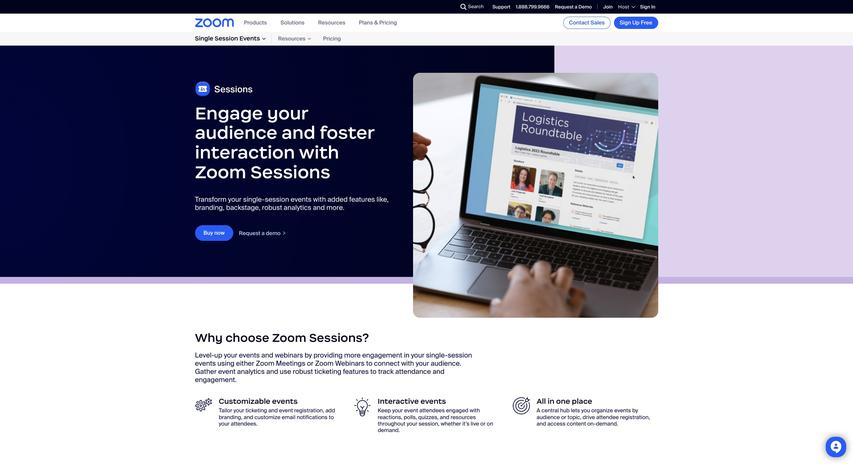 Task type: locate. For each thing, give the bounding box(es) containing it.
1 horizontal spatial sign
[[640, 4, 650, 10]]

one
[[556, 397, 570, 407]]

in up central
[[548, 397, 555, 407]]

0 horizontal spatial request
[[239, 230, 260, 237]]

0 vertical spatial features
[[349, 195, 375, 204]]

registration, right attendee
[[620, 414, 650, 421]]

robust right the use in the bottom of the page
[[293, 368, 313, 377]]

by right webinars
[[305, 351, 312, 360]]

zoom inside engage your audience and foster interaction with zoom sessions
[[195, 161, 246, 183]]

0 vertical spatial session
[[265, 195, 289, 204]]

1 horizontal spatial demand.
[[596, 421, 618, 428]]

request for request a demo
[[239, 230, 260, 237]]

your inside transform your single-session events with added features like, branding, backstage, robust analytics and more.
[[228, 195, 242, 204]]

event inside interactive events keep your event attendees engaged with reactions, polls, quizzes, and resources throughout your session, whether it's live or on demand.
[[404, 408, 418, 415]]

plans & pricing link
[[359, 19, 397, 26]]

attendance
[[395, 368, 431, 377]]

backstage,
[[226, 203, 260, 212]]

events inside transform your single-session events with added features like, branding, backstage, robust analytics and more.
[[291, 195, 312, 204]]

a inside main content
[[262, 230, 265, 237]]

demand. down organize
[[596, 421, 618, 428]]

0 horizontal spatial session
[[265, 195, 289, 204]]

2 horizontal spatial or
[[561, 414, 566, 421]]

features
[[349, 195, 375, 204], [343, 368, 369, 377]]

resources
[[451, 414, 476, 421]]

in
[[404, 351, 410, 360], [548, 397, 555, 407]]

request a demo
[[239, 230, 281, 237]]

track
[[378, 368, 394, 377]]

0 vertical spatial branding,
[[195, 203, 225, 212]]

lightbulb image
[[354, 398, 371, 417]]

1 vertical spatial analytics
[[237, 368, 265, 377]]

contact sales
[[569, 19, 605, 26]]

in up attendance
[[404, 351, 410, 360]]

events up attendees
[[421, 397, 446, 407]]

analytics inside level-up your events and webinars by providing more engagement in your single-session events using either zoom meetings or zoom webinars to connect with your audience. gather event analytics and use robust ticketing features to track attendance and engagement.
[[237, 368, 265, 377]]

features down more
[[343, 368, 369, 377]]

search image
[[460, 4, 467, 10]]

1 vertical spatial in
[[548, 397, 555, 407]]

1 vertical spatial robust
[[293, 368, 313, 377]]

0 vertical spatial in
[[404, 351, 410, 360]]

plans & pricing
[[359, 19, 397, 26]]

tailor
[[219, 408, 232, 415]]

on
[[487, 421, 493, 428]]

by
[[305, 351, 312, 360], [632, 408, 638, 415]]

0 vertical spatial a
[[575, 4, 578, 10]]

or left the topic,
[[561, 414, 566, 421]]

1 horizontal spatial a
[[575, 4, 578, 10]]

contact sales link
[[563, 17, 611, 29]]

engagement
[[362, 351, 402, 360]]

buy now
[[204, 230, 225, 237]]

1 vertical spatial ticketing
[[246, 408, 267, 415]]

event down up
[[218, 368, 236, 377]]

zoom up webinars
[[272, 331, 306, 346]]

0 vertical spatial by
[[305, 351, 312, 360]]

or for up
[[307, 360, 314, 368]]

added
[[328, 195, 348, 204]]

resources up the 'pricing' link
[[318, 19, 345, 26]]

session
[[265, 195, 289, 204], [448, 351, 472, 360]]

to inside customizable events tailor your ticketing and event registration, add branding, and customize email notifications to your attendees.
[[329, 414, 334, 421]]

sign left the up
[[620, 19, 631, 26]]

by inside level-up your events and webinars by providing more engagement in your single-session events using either zoom meetings or zoom webinars to connect with your audience. gather event analytics and use robust ticketing features to track attendance and engagement.
[[305, 351, 312, 360]]

with inside engage your audience and foster interaction with zoom sessions
[[299, 141, 339, 164]]

to left connect
[[366, 360, 373, 368]]

sign for sign up free
[[620, 19, 631, 26]]

branding, inside customizable events tailor your ticketing and event registration, add branding, and customize email notifications to your attendees.
[[219, 414, 242, 421]]

buy
[[204, 230, 213, 237]]

1 horizontal spatial request
[[555, 4, 574, 10]]

zoom up transform
[[195, 161, 246, 183]]

in
[[651, 4, 656, 10]]

events up email
[[272, 397, 298, 407]]

ticketing
[[315, 368, 341, 377], [246, 408, 267, 415]]

0 vertical spatial analytics
[[284, 203, 311, 212]]

1.888.799.9666
[[516, 4, 550, 10]]

analytics
[[284, 203, 311, 212], [237, 368, 265, 377]]

1 vertical spatial branding,
[[219, 414, 242, 421]]

session inside transform your single-session events with added features like, branding, backstage, robust analytics and more.
[[265, 195, 289, 204]]

and
[[282, 122, 316, 144], [313, 203, 325, 212], [261, 351, 273, 360], [266, 368, 278, 377], [433, 368, 445, 377], [268, 408, 278, 415], [244, 414, 253, 421], [440, 414, 449, 421], [537, 421, 546, 428]]

1 horizontal spatial or
[[481, 421, 486, 428]]

0 vertical spatial audience
[[195, 122, 277, 144]]

1 horizontal spatial single-
[[426, 351, 448, 360]]

request inside request a demo link
[[239, 230, 260, 237]]

ticketing down the providing
[[315, 368, 341, 377]]

or inside interactive events keep your event attendees engaged with reactions, polls, quizzes, and resources throughout your session, whether it's live or on demand.
[[481, 421, 486, 428]]

2 horizontal spatial event
[[404, 408, 418, 415]]

0 horizontal spatial robust
[[262, 203, 282, 212]]

by right attendee
[[632, 408, 638, 415]]

1 vertical spatial by
[[632, 408, 638, 415]]

1 horizontal spatial event
[[279, 408, 293, 415]]

access
[[548, 421, 566, 428]]

registration,
[[294, 408, 324, 415], [620, 414, 650, 421]]

sessions?
[[309, 331, 369, 346]]

0 vertical spatial sign
[[640, 4, 650, 10]]

1 horizontal spatial session
[[448, 351, 472, 360]]

0 horizontal spatial analytics
[[237, 368, 265, 377]]

features left like,
[[349, 195, 375, 204]]

0 vertical spatial request
[[555, 4, 574, 10]]

customizable events tailor your ticketing and event registration, add branding, and customize email notifications to your attendees.
[[219, 397, 335, 428]]

your
[[267, 102, 308, 124], [228, 195, 242, 204], [224, 351, 237, 360], [411, 351, 425, 360], [416, 360, 429, 368], [234, 408, 244, 415], [392, 408, 403, 415], [219, 421, 230, 428], [407, 421, 418, 428]]

webinars
[[335, 360, 365, 368]]

or right meetings
[[307, 360, 314, 368]]

place
[[572, 397, 592, 407]]

0 vertical spatial pricing
[[379, 19, 397, 26]]

event down interactive
[[404, 408, 418, 415]]

pricing down resources dropdown button
[[323, 35, 341, 42]]

1 horizontal spatial ticketing
[[315, 368, 341, 377]]

sign left the in
[[640, 4, 650, 10]]

1 vertical spatial sign
[[620, 19, 631, 26]]

resources inside popup button
[[278, 35, 305, 42]]

and inside transform your single-session events with added features like, branding, backstage, robust analytics and more.
[[313, 203, 325, 212]]

None search field
[[436, 1, 462, 12]]

robust up demo
[[262, 203, 282, 212]]

drive
[[583, 414, 595, 421]]

it's
[[462, 421, 470, 428]]

0 horizontal spatial audience
[[195, 122, 277, 144]]

resources
[[318, 19, 345, 26], [278, 35, 305, 42]]

or
[[307, 360, 314, 368], [561, 414, 566, 421], [481, 421, 486, 428]]

ticketing down customizable
[[246, 408, 267, 415]]

and inside all in one place a central hub lets you organize events by audience or topic, drive attendee registration, and access content on-demand.
[[537, 421, 546, 428]]

event left notifications
[[279, 408, 293, 415]]

0 horizontal spatial by
[[305, 351, 312, 360]]

1 vertical spatial request
[[239, 230, 260, 237]]

event inside customizable events tailor your ticketing and event registration, add branding, and customize email notifications to your attendees.
[[279, 408, 293, 415]]

hub
[[560, 408, 570, 415]]

0 vertical spatial robust
[[262, 203, 282, 212]]

products
[[244, 19, 267, 26]]

to left track
[[370, 368, 377, 377]]

1 vertical spatial single-
[[426, 351, 448, 360]]

0 horizontal spatial event
[[218, 368, 236, 377]]

to
[[366, 360, 373, 368], [370, 368, 377, 377], [329, 414, 334, 421]]

resources down solutions at the top of the page
[[278, 35, 305, 42]]

1 vertical spatial features
[[343, 368, 369, 377]]

audience inside engage your audience and foster interaction with zoom sessions
[[195, 122, 277, 144]]

polls,
[[404, 414, 417, 421]]

why
[[195, 331, 223, 346]]

request for request a demo
[[555, 4, 574, 10]]

registration, left add in the bottom of the page
[[294, 408, 324, 415]]

0 horizontal spatial registration,
[[294, 408, 324, 415]]

you
[[581, 408, 590, 415]]

1 horizontal spatial registration,
[[620, 414, 650, 421]]

1 horizontal spatial audience
[[537, 414, 560, 421]]

0 horizontal spatial resources
[[278, 35, 305, 42]]

0 horizontal spatial or
[[307, 360, 314, 368]]

1 vertical spatial session
[[448, 351, 472, 360]]

use
[[280, 368, 291, 377]]

support link
[[493, 4, 511, 10]]

reactions,
[[378, 414, 403, 421]]

zoom
[[195, 161, 246, 183], [272, 331, 306, 346], [256, 360, 274, 368], [315, 360, 334, 368]]

session inside level-up your events and webinars by providing more engagement in your single-session events using either zoom meetings or zoom webinars to connect with your audience. gather event analytics and use robust ticketing features to track attendance and engagement.
[[448, 351, 472, 360]]

events right organize
[[614, 408, 631, 415]]

events down the sessions
[[291, 195, 312, 204]]

1 vertical spatial resources
[[278, 35, 305, 42]]

or inside level-up your events and webinars by providing more engagement in your single-session events using either zoom meetings or zoom webinars to connect with your audience. gather event analytics and use robust ticketing features to track attendance and engagement.
[[307, 360, 314, 368]]

central
[[542, 408, 559, 415]]

single-
[[243, 195, 265, 204], [426, 351, 448, 360]]

throughout
[[378, 421, 405, 428]]

1 vertical spatial audience
[[537, 414, 560, 421]]

0 horizontal spatial in
[[404, 351, 410, 360]]

in inside all in one place a central hub lets you organize events by audience or topic, drive attendee registration, and access content on-demand.
[[548, 397, 555, 407]]

sign up free link
[[614, 17, 658, 29]]

host
[[618, 4, 629, 10]]

0 horizontal spatial demand.
[[378, 427, 400, 434]]

0 horizontal spatial pricing
[[323, 35, 341, 42]]

ticketing inside level-up your events and webinars by providing more engagement in your single-session events using either zoom meetings or zoom webinars to connect with your audience. gather event analytics and use robust ticketing features to track attendance and engagement.
[[315, 368, 341, 377]]

branding, down customizable
[[219, 414, 242, 421]]

more
[[344, 351, 361, 360]]

branding, inside transform your single-session events with added features like, branding, backstage, robust analytics and more.
[[195, 203, 225, 212]]

resources for resources dropdown button
[[318, 19, 345, 26]]

0 horizontal spatial a
[[262, 230, 265, 237]]

foster
[[320, 122, 374, 144]]

search
[[468, 3, 484, 10]]

1 horizontal spatial analytics
[[284, 203, 311, 212]]

1 horizontal spatial pricing
[[379, 19, 397, 26]]

1 horizontal spatial in
[[548, 397, 555, 407]]

0 horizontal spatial sign
[[620, 19, 631, 26]]

sessions
[[250, 161, 330, 183]]

branding, up buy
[[195, 203, 225, 212]]

gears image
[[195, 398, 212, 413]]

request
[[555, 4, 574, 10], [239, 230, 260, 237]]

0 vertical spatial ticketing
[[315, 368, 341, 377]]

quizzes,
[[418, 414, 439, 421]]

attendee
[[596, 414, 619, 421]]

sign in
[[640, 4, 656, 10]]

1 horizontal spatial resources
[[318, 19, 345, 26]]

with inside level-up your events and webinars by providing more engagement in your single-session events using either zoom meetings or zoom webinars to connect with your audience. gather event analytics and use robust ticketing features to track attendance and engagement.
[[401, 360, 414, 368]]

using
[[217, 360, 235, 368]]

or left on
[[481, 421, 486, 428]]

1 horizontal spatial by
[[632, 408, 638, 415]]

resources for resources popup button
[[278, 35, 305, 42]]

demand. down reactions,
[[378, 427, 400, 434]]

1 horizontal spatial robust
[[293, 368, 313, 377]]

branding,
[[195, 203, 225, 212], [219, 414, 242, 421]]

1 vertical spatial a
[[262, 230, 265, 237]]

ticketing inside customizable events tailor your ticketing and event registration, add branding, and customize email notifications to your attendees.
[[246, 408, 267, 415]]

0 vertical spatial resources
[[318, 19, 345, 26]]

whether
[[441, 421, 461, 428]]

to right notifications
[[329, 414, 334, 421]]

0 vertical spatial single-
[[243, 195, 265, 204]]

pricing right & at the left top of page
[[379, 19, 397, 26]]

0 horizontal spatial ticketing
[[246, 408, 267, 415]]

single- inside transform your single-session events with added features like, branding, backstage, robust analytics and more.
[[243, 195, 265, 204]]

events
[[291, 195, 312, 204], [239, 351, 260, 360], [195, 360, 216, 368], [272, 397, 298, 407], [421, 397, 446, 407], [614, 408, 631, 415]]

pricing
[[379, 19, 397, 26], [323, 35, 341, 42]]

0 horizontal spatial single-
[[243, 195, 265, 204]]



Task type: vqa. For each thing, say whether or not it's contained in the screenshot.
the customer support agent image
no



Task type: describe. For each thing, give the bounding box(es) containing it.
single session events button
[[195, 34, 271, 44]]

either
[[236, 360, 254, 368]]

buy now link
[[195, 226, 233, 241]]

zoom left webinars on the bottom left of page
[[315, 360, 334, 368]]

single
[[195, 35, 213, 42]]

providing
[[314, 351, 343, 360]]

topic,
[[568, 414, 582, 421]]

why choose zoom sessions?
[[195, 331, 369, 346]]

events up the "engagement."
[[195, 360, 216, 368]]

by inside all in one place a central hub lets you organize events by audience or topic, drive attendee registration, and access content on-demand.
[[632, 408, 638, 415]]

a
[[537, 408, 540, 415]]

features inside level-up your events and webinars by providing more engagement in your single-session events using either zoom meetings or zoom webinars to connect with your audience. gather event analytics and use robust ticketing features to track attendance and engagement.
[[343, 368, 369, 377]]

resources button
[[318, 19, 345, 26]]

&
[[374, 19, 378, 26]]

session
[[215, 35, 238, 42]]

with inside transform your single-session events with added features like, branding, backstage, robust analytics and more.
[[313, 195, 326, 204]]

events
[[240, 35, 260, 42]]

more.
[[326, 203, 345, 212]]

up
[[633, 19, 640, 26]]

session,
[[419, 421, 440, 428]]

in inside level-up your events and webinars by providing more engagement in your single-session events using either zoom meetings or zoom webinars to connect with your audience. gather event analytics and use robust ticketing features to track attendance and engagement.
[[404, 351, 410, 360]]

content
[[567, 421, 586, 428]]

join link
[[603, 4, 613, 10]]

interactive events keep your event attendees engaged with reactions, polls, quizzes, and resources throughout your session, whether it's live or on demand.
[[378, 397, 493, 434]]

all in one place a central hub lets you organize events by audience or topic, drive attendee registration, and access content on-demand.
[[537, 397, 650, 428]]

your inside engage your audience and foster interaction with zoom sessions
[[267, 102, 308, 124]]

attendees
[[419, 408, 445, 415]]

level-
[[195, 351, 214, 360]]

meetings
[[276, 360, 305, 368]]

demo
[[266, 230, 281, 237]]

audience.
[[431, 360, 461, 368]]

events down choose on the bottom left
[[239, 351, 260, 360]]

sessions icon image
[[195, 82, 253, 97]]

now
[[214, 230, 225, 237]]

or for events
[[481, 421, 486, 428]]

products button
[[244, 19, 267, 26]]

keep
[[378, 408, 391, 415]]

robust inside level-up your events and webinars by providing more engagement in your single-session events using either zoom meetings or zoom webinars to connect with your audience. gather event analytics and use robust ticketing features to track attendance and engagement.
[[293, 368, 313, 377]]

registration, inside customizable events tailor your ticketing and event registration, add branding, and customize email notifications to your attendees.
[[294, 408, 324, 415]]

transform your single-session events with added features like, branding, backstage, robust analytics and more.
[[195, 195, 389, 212]]

a for demo
[[575, 4, 578, 10]]

transform
[[195, 195, 227, 204]]

1 vertical spatial pricing
[[323, 35, 341, 42]]

host button
[[618, 4, 635, 10]]

branding, for customizable
[[219, 414, 242, 421]]

live
[[471, 421, 479, 428]]

robust inside transform your single-session events with added features like, branding, backstage, robust analytics and more.
[[262, 203, 282, 212]]

on-
[[587, 421, 596, 428]]

and inside interactive events keep your event attendees engaged with reactions, polls, quizzes, and resources throughout your session, whether it's live or on demand.
[[440, 414, 449, 421]]

search image
[[460, 4, 467, 10]]

support
[[493, 4, 511, 10]]

engage your audience and foster interaction with zoom sessions
[[195, 102, 374, 183]]

connect
[[374, 360, 400, 368]]

request a demo
[[555, 4, 592, 10]]

organize
[[592, 408, 613, 415]]

branding, for transform
[[195, 203, 225, 212]]

like,
[[377, 195, 389, 204]]

choose
[[226, 331, 269, 346]]

interaction
[[195, 141, 295, 164]]

audience inside all in one place a central hub lets you organize events by audience or topic, drive attendee registration, and access content on-demand.
[[537, 414, 560, 421]]

events inside interactive events keep your event attendees engaged with reactions, polls, quizzes, and resources throughout your session, whether it's live or on demand.
[[421, 397, 446, 407]]

engaged
[[446, 408, 469, 415]]

arrow hitting bullseye image
[[513, 398, 530, 415]]

resources button
[[271, 34, 316, 44]]

demand. inside all in one place a central hub lets you organize events by audience or topic, drive attendee registration, and access content on-demand.
[[596, 421, 618, 428]]

up
[[214, 351, 222, 360]]

engagement.
[[195, 376, 237, 385]]

event inside level-up your events and webinars by providing more engagement in your single-session events using either zoom meetings or zoom webinars to connect with your audience. gather event analytics and use robust ticketing features to track attendance and engagement.
[[218, 368, 236, 377]]

sales
[[591, 19, 605, 26]]

request a demo link
[[239, 230, 286, 237]]

sign for sign in
[[640, 4, 650, 10]]

solutions
[[281, 19, 305, 26]]

1.888.799.9666 link
[[516, 4, 550, 10]]

all
[[537, 397, 546, 407]]

plans
[[359, 19, 373, 26]]

contact
[[569, 19, 589, 26]]

zoom logo image
[[195, 18, 234, 27]]

attendees.
[[231, 421, 258, 428]]

with inside interactive events keep your event attendees engaged with reactions, polls, quizzes, and resources throughout your session, whether it's live or on demand.
[[470, 408, 480, 415]]

add
[[326, 408, 335, 415]]

interactive
[[378, 397, 419, 407]]

analytics inside transform your single-session events with added features like, branding, backstage, robust analytics and more.
[[284, 203, 311, 212]]

and inside engage your audience and foster interaction with zoom sessions
[[282, 122, 316, 144]]

engage your audience and foster interaction with zoom sessions main content
[[0, 46, 853, 465]]

free
[[641, 19, 652, 26]]

email
[[282, 414, 295, 421]]

webinars
[[275, 351, 303, 360]]

a for demo
[[262, 230, 265, 237]]

registration, inside all in one place a central hub lets you organize events by audience or topic, drive attendee registration, and access content on-demand.
[[620, 414, 650, 421]]

zoom right the 'either'
[[256, 360, 274, 368]]

notifications
[[297, 414, 328, 421]]

features inside transform your single-session events with added features like, branding, backstage, robust analytics and more.
[[349, 195, 375, 204]]

events inside customizable events tailor your ticketing and event registration, add branding, and customize email notifications to your attendees.
[[272, 397, 298, 407]]

demand. inside interactive events keep your event attendees engaged with reactions, polls, quizzes, and resources throughout your session, whether it's live or on demand.
[[378, 427, 400, 434]]

sign up free
[[620, 19, 652, 26]]

engage
[[195, 102, 263, 124]]

customize
[[255, 414, 281, 421]]

level-up your events and webinars by providing more engagement in your single-session events using either zoom meetings or zoom webinars to connect with your audience. gather event analytics and use robust ticketing features to track attendance and engagement.
[[195, 351, 472, 385]]

single- inside level-up your events and webinars by providing more engagement in your single-session events using either zoom meetings or zoom webinars to connect with your audience. gather event analytics and use robust ticketing features to track attendance and engagement.
[[426, 351, 448, 360]]

logistics roundtable image
[[413, 73, 658, 318]]

request a demo link
[[555, 4, 592, 10]]

sign in link
[[640, 4, 656, 10]]

demo
[[579, 4, 592, 10]]

events inside all in one place a central hub lets you organize events by audience or topic, drive attendee registration, and access content on-demand.
[[614, 408, 631, 415]]

customizable
[[219, 397, 270, 407]]

or inside all in one place a central hub lets you organize events by audience or topic, drive attendee registration, and access content on-demand.
[[561, 414, 566, 421]]

gather
[[195, 368, 217, 377]]

pricing link
[[316, 34, 348, 44]]

solutions button
[[281, 19, 305, 26]]



